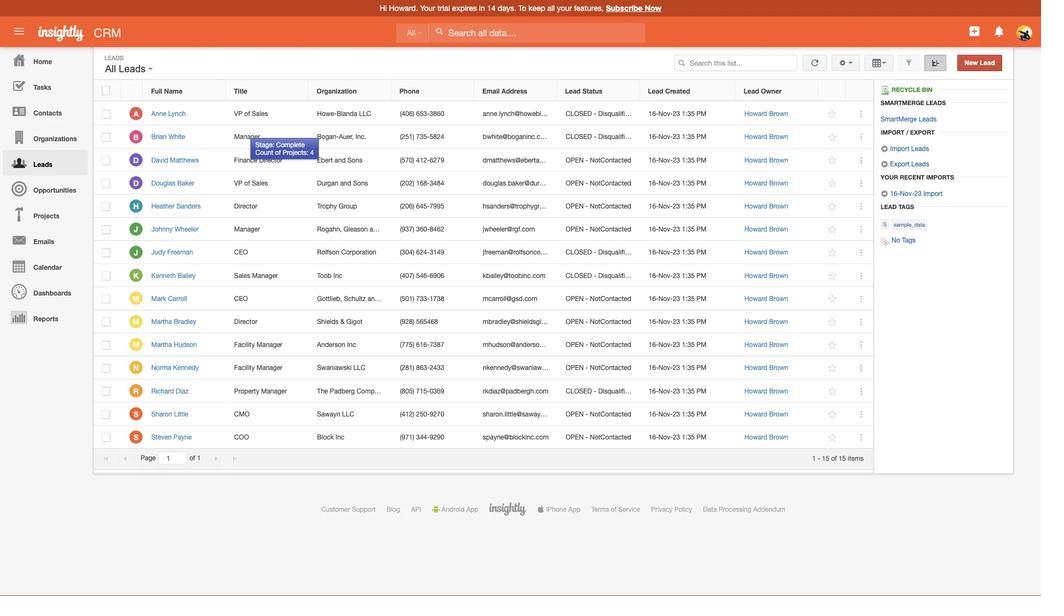 Task type: locate. For each thing, give the bounding box(es) containing it.
group
[[339, 202, 357, 210]]

4 howard brown link from the top
[[745, 179, 789, 187]]

4 howard from the top
[[745, 179, 768, 187]]

s link down the r
[[129, 407, 143, 421]]

import leads link
[[881, 145, 930, 153]]

director down the finance
[[234, 202, 258, 210]]

m left martha bradley
[[133, 317, 140, 326]]

swaniawski llc cell
[[309, 357, 392, 380]]

2 vertical spatial m link
[[129, 338, 143, 351]]

2 howard from the top
[[745, 133, 768, 141]]

0 horizontal spatial app
[[467, 505, 479, 513]]

vp inside a row
[[234, 110, 243, 117]]

app for iphone app
[[569, 505, 581, 513]]

16-nov-23 1:35 pm for hsanders@trophygroup.com
[[649, 202, 707, 210]]

open - notcontacted cell for jwheeler@rgf.com
[[558, 218, 640, 241]]

5 closed from the top
[[566, 387, 592, 395]]

2 vertical spatial llc
[[342, 410, 354, 418]]

4 follow image from the top
[[828, 271, 838, 281]]

3 follow image from the top
[[828, 178, 838, 189]]

16-nov-23 1:35 pm cell for douglas.baker@durganandsons.com
[[640, 172, 736, 195]]

16- for sharon.little@sawayn.com
[[649, 410, 659, 418]]

1:35 for jwheeler@rgf.com
[[682, 225, 695, 233]]

1
[[197, 454, 201, 462], [812, 454, 816, 462]]

1 horizontal spatial all
[[407, 29, 416, 37]]

3 open - notcontacted cell from the top
[[558, 195, 640, 218]]

pm inside n row
[[697, 364, 707, 372]]

23 inside k row
[[673, 272, 680, 279]]

m link left mark
[[129, 292, 143, 305]]

rogahn, gleason and farrell (937) 360-8462
[[317, 225, 444, 233]]

2 open from the top
[[566, 179, 584, 187]]

16-nov-23 1:35 pm cell for mhudson@andersoninc.com
[[640, 333, 736, 357]]

nov- for rkdiaz@padbergh.com
[[659, 387, 673, 395]]

closed down lead status at the top right
[[566, 110, 592, 117]]

pm inside h "row"
[[697, 202, 707, 210]]

d up h link
[[133, 179, 139, 188]]

data
[[703, 505, 717, 513]]

0 vertical spatial j link
[[129, 223, 143, 236]]

1 horizontal spatial 1
[[812, 454, 816, 462]]

2 j from the top
[[134, 248, 138, 257]]

tasks link
[[3, 73, 88, 99]]

1 vertical spatial director
[[234, 202, 258, 210]]

16-nov-23 1:35 pm cell for anne.lynch@howeblanda.com
[[640, 102, 736, 126]]

all
[[407, 29, 416, 37], [105, 63, 116, 74]]

2 vertical spatial closed - disqualified
[[566, 387, 633, 395]]

- inside a row
[[594, 110, 597, 117]]

d row
[[94, 149, 874, 172], [94, 172, 874, 195]]

douglas
[[151, 179, 175, 187]]

anne.lynch@howeblanda.com closed - disqualified
[[483, 110, 633, 117]]

trophy group cell
[[309, 195, 392, 218]]

1 vertical spatial vp of sales
[[234, 179, 268, 187]]

director cell down finance director cell
[[226, 195, 309, 218]]

manager inside n row
[[257, 364, 283, 372]]

16-nov-23 1:35 pm inside 'b' row
[[649, 133, 707, 141]]

16- for jwheeler@rgf.com
[[649, 225, 659, 233]]

howe-blanda llc
[[317, 110, 371, 117]]

2 16-nov-23 1:35 pm cell from the top
[[640, 126, 736, 149]]

(412)
[[400, 410, 414, 418]]

16- inside r row
[[649, 387, 659, 395]]

inc inside 'cell'
[[334, 272, 342, 279]]

howard inside h "row"
[[745, 202, 768, 210]]

your left trial
[[420, 4, 436, 13]]

sales manager cell
[[226, 264, 309, 287]]

9 16-nov-23 1:35 pm cell from the top
[[640, 287, 736, 310]]

m link for martha bradley
[[129, 315, 143, 328]]

finance director
[[234, 156, 282, 164]]

open inside n row
[[566, 364, 584, 372]]

facility manager inside n row
[[234, 364, 283, 372]]

brown inside a row
[[770, 110, 789, 117]]

9 open - notcontacted cell from the top
[[558, 403, 640, 426]]

1:35 for nkennedy@swaniawskillc.com
[[682, 364, 695, 372]]

of right 1 field
[[190, 454, 195, 462]]

2 notcontacted from the top
[[590, 179, 632, 187]]

1:35 inside 'b' row
[[682, 133, 695, 141]]

1 vertical spatial inc
[[347, 341, 356, 349]]

sons down the bogan-auer, inc. "cell"
[[348, 156, 363, 164]]

4 open - notcontacted from the top
[[566, 295, 632, 302]]

1738
[[430, 295, 444, 302]]

howard brown inside 'b' row
[[745, 133, 789, 141]]

shields & gigot
[[317, 318, 363, 325]]

jwheeler@rgf.com cell
[[475, 218, 558, 241]]

of right count
[[275, 149, 281, 156]]

ceo down sales manager
[[234, 295, 248, 302]]

4 closed - disqualified cell from the top
[[558, 264, 640, 287]]

1 vertical spatial smartmerge
[[881, 115, 917, 123]]

m link up n link
[[129, 338, 143, 351]]

1 j row from the top
[[94, 218, 874, 241]]

vp of sales down the title at the top left of page
[[234, 110, 268, 117]]

martha for martha bradley
[[151, 318, 172, 325]]

disqualified inside 'b' row
[[598, 133, 633, 141]]

2 vertical spatial m
[[133, 340, 140, 349]]

dashboards link
[[3, 279, 88, 304]]

martha up the norma
[[151, 341, 172, 349]]

howard brown for spayne@blockinc.com
[[745, 433, 789, 441]]

16- for douglas.baker@durganandsons.com
[[649, 179, 659, 187]]

baker
[[177, 179, 194, 187]]

open inside j row
[[566, 225, 584, 233]]

smartmerge leads
[[881, 115, 937, 123]]

navigation
[[0, 47, 88, 330]]

1 open from the top
[[566, 156, 584, 164]]

16-nov-23 1:35 pm inside r row
[[649, 387, 707, 395]]

closed - disqualified inside k row
[[566, 272, 633, 279]]

block
[[317, 433, 334, 441]]

1 vertical spatial ceo cell
[[226, 287, 309, 310]]

2 smartmerge from the top
[[881, 115, 917, 123]]

9 1:35 from the top
[[682, 295, 695, 302]]

closed down the hsanders@trophygroup.com open - notcontacted
[[566, 248, 592, 256]]

None checkbox
[[102, 110, 110, 119], [102, 133, 110, 142], [102, 202, 110, 211], [102, 226, 110, 234], [102, 272, 110, 281], [102, 295, 110, 304], [102, 318, 110, 327], [102, 364, 110, 373], [102, 387, 110, 396], [102, 433, 110, 442], [102, 110, 110, 119], [102, 133, 110, 142], [102, 202, 110, 211], [102, 226, 110, 234], [102, 272, 110, 281], [102, 295, 110, 304], [102, 318, 110, 327], [102, 364, 110, 373], [102, 387, 110, 396], [102, 433, 110, 442]]

0 vertical spatial m
[[133, 294, 140, 303]]

1 s link from the top
[[129, 407, 143, 421]]

howard for spayne@blockinc.com
[[745, 433, 768, 441]]

1 notcontacted from the top
[[590, 156, 632, 164]]

1:35 inside r row
[[682, 387, 695, 395]]

vp of sales cell down finance director in the left of the page
[[226, 172, 309, 195]]

23 for sharon.little@sawayn.com
[[673, 410, 680, 418]]

6 howard brown link from the top
[[745, 225, 789, 233]]

leads
[[926, 99, 946, 106]]

leads for smartmerge leads
[[919, 115, 937, 123]]

d down b
[[133, 156, 139, 165]]

disqualified inside a row
[[598, 110, 633, 117]]

3 howard from the top
[[745, 156, 768, 164]]

open - notcontacted inside n row
[[566, 364, 632, 372]]

closed - disqualified for k
[[566, 272, 633, 279]]

smartmerge up /
[[881, 115, 917, 123]]

h
[[133, 202, 139, 211]]

recycle bin
[[892, 86, 933, 93]]

facility manager cell up property manager
[[226, 357, 309, 380]]

1 vertical spatial manager cell
[[226, 218, 309, 241]]

5 pm from the top
[[697, 202, 707, 210]]

23 inside a row
[[673, 110, 680, 117]]

calendar
[[33, 263, 62, 271]]

16- inside h "row"
[[649, 202, 659, 210]]

the padberg company cell
[[309, 380, 392, 403]]

all leads button
[[102, 61, 156, 77]]

closed - disqualified cell
[[558, 102, 640, 126], [558, 126, 640, 149], [558, 241, 640, 264], [558, 264, 640, 287], [558, 380, 640, 403]]

vp of sales cell up stage:
[[226, 102, 309, 126]]

howard brown
[[745, 110, 789, 117], [745, 133, 789, 141], [745, 156, 789, 164], [745, 179, 789, 187], [745, 202, 789, 210], [745, 225, 789, 233], [745, 248, 789, 256], [745, 272, 789, 279], [745, 295, 789, 302], [745, 318, 789, 325], [745, 341, 789, 349], [745, 364, 789, 372], [745, 387, 789, 395], [745, 410, 789, 418], [745, 433, 789, 441]]

howard for jfreeman@rolfsoncorp.com
[[745, 248, 768, 256]]

(805)
[[400, 387, 414, 395]]

follow image
[[828, 109, 838, 119], [828, 155, 838, 166], [828, 178, 838, 189], [828, 248, 838, 258], [828, 294, 838, 304], [828, 317, 838, 327], [828, 340, 838, 350], [828, 363, 838, 374]]

show list view filters image
[[906, 59, 913, 67]]

closed - disqualified inside 'b' row
[[566, 133, 633, 141]]

all for all leads
[[105, 63, 116, 74]]

toob inc cell
[[309, 264, 392, 287]]

s link up page
[[129, 431, 143, 444]]

12 1:35 from the top
[[682, 364, 695, 372]]

kbailey@toobinc.com cell
[[475, 264, 558, 287]]

8 pm from the top
[[697, 272, 707, 279]]

llc inside swaniawski llc cell
[[354, 364, 366, 372]]

3 howard brown from the top
[[745, 156, 789, 164]]

m row
[[94, 287, 874, 310], [94, 310, 874, 333], [94, 333, 874, 357]]

m link left martha bradley
[[129, 315, 143, 328]]

follow image inside r row
[[828, 386, 838, 397]]

new lead
[[965, 59, 996, 67]]

douglas.baker@durganandsons.com cell
[[475, 172, 590, 195]]

0 vertical spatial sales
[[252, 110, 268, 117]]

2 closed from the top
[[566, 133, 592, 141]]

bwhite@boganinc.com cell
[[475, 126, 558, 149]]

6 pm from the top
[[697, 225, 707, 233]]

export
[[911, 129, 935, 136], [891, 160, 910, 168]]

import down imports
[[924, 189, 943, 197]]

14 1:35 from the top
[[682, 410, 695, 418]]

export right circle arrow left icon
[[891, 160, 910, 168]]

1 pm from the top
[[697, 110, 707, 117]]

howard brown inside n row
[[745, 364, 789, 372]]

16- inside n row
[[649, 364, 659, 372]]

subscribe
[[606, 4, 643, 13]]

3 closed from the top
[[566, 248, 592, 256]]

closed inside a row
[[566, 110, 592, 117]]

1 vertical spatial facility
[[234, 364, 255, 372]]

15 howard brown from the top
[[745, 433, 789, 441]]

howard for mbradley@shieldsgigot.com
[[745, 318, 768, 325]]

0 vertical spatial ceo
[[234, 248, 248, 256]]

your
[[420, 4, 436, 13], [881, 174, 899, 181]]

(805) 715-0369 cell
[[392, 380, 475, 403]]

facility inside n row
[[234, 364, 255, 372]]

app right iphone
[[569, 505, 581, 513]]

4 disqualified from the top
[[598, 272, 633, 279]]

13 howard brown from the top
[[745, 387, 789, 395]]

n row
[[94, 357, 874, 380]]

3 m from the top
[[133, 340, 140, 349]]

2 howard brown from the top
[[745, 133, 789, 141]]

0 vertical spatial s link
[[129, 407, 143, 421]]

16-nov-23 1:35 pm cell for hsanders@trophygroup.com
[[640, 195, 736, 218]]

1:35 inside n row
[[682, 364, 695, 372]]

subscribe now link
[[606, 4, 662, 13]]

your down circle arrow left icon
[[881, 174, 899, 181]]

row group
[[94, 102, 874, 449]]

nov- for spayne@blockinc.com
[[659, 433, 673, 441]]

import
[[881, 129, 905, 136], [891, 145, 910, 152], [924, 189, 943, 197]]

1 vertical spatial closed - disqualified
[[566, 272, 633, 279]]

lead left status
[[565, 87, 581, 95]]

llc up the padberg company
[[354, 364, 366, 372]]

recycle bin link
[[881, 86, 938, 95]]

nov- for mcarroll@gsd.com
[[659, 295, 673, 302]]

howard brown for hsanders@trophygroup.com
[[745, 202, 789, 210]]

8 follow image from the top
[[828, 363, 838, 374]]

15 brown from the top
[[770, 433, 789, 441]]

1 vertical spatial d link
[[129, 176, 143, 190]]

10 16-nov-23 1:35 pm cell from the top
[[640, 310, 736, 333]]

ceo cell up sales manager
[[226, 241, 309, 264]]

open - notcontacted cell for nkennedy@swaniawskillc.com
[[558, 357, 640, 380]]

lead right new
[[980, 59, 996, 67]]

facility manager inside 'm' row
[[234, 341, 283, 349]]

4 16-nov-23 1:35 pm cell from the top
[[640, 172, 736, 195]]

vp of sales cell
[[226, 102, 309, 126], [226, 172, 309, 195]]

pm for douglas.baker@durganandsons.com
[[697, 179, 707, 187]]

1 vertical spatial sales
[[252, 179, 268, 187]]

11 brown from the top
[[770, 341, 789, 349]]

howard brown inside a row
[[745, 110, 789, 117]]

16-nov-23 1:35 pm cell
[[640, 102, 736, 126], [640, 126, 736, 149], [640, 149, 736, 172], [640, 172, 736, 195], [640, 195, 736, 218], [640, 218, 736, 241], [640, 241, 736, 264], [640, 264, 736, 287], [640, 287, 736, 310], [640, 310, 736, 333], [640, 333, 736, 357], [640, 357, 736, 380], [640, 380, 736, 403], [640, 403, 736, 426], [640, 426, 736, 449]]

block inc cell
[[309, 426, 392, 449]]

lead left owner
[[744, 87, 759, 95]]

howe-blanda llc cell
[[309, 102, 392, 126]]

nov- inside h "row"
[[659, 202, 673, 210]]

howard for hsanders@trophygroup.com
[[745, 202, 768, 210]]

expires
[[452, 4, 477, 13]]

ceo cell
[[226, 241, 309, 264], [226, 287, 309, 310]]

of down the title at the top left of page
[[244, 110, 250, 117]]

1 vertical spatial director cell
[[226, 310, 309, 333]]

nov- inside a row
[[659, 110, 673, 117]]

- inside k row
[[594, 272, 597, 279]]

customer support
[[321, 505, 376, 513]]

2 16-nov-23 1:35 pm from the top
[[649, 133, 707, 141]]

1 vertical spatial import
[[891, 145, 910, 152]]

pm for nkennedy@swaniawskillc.com
[[697, 364, 707, 372]]

16-nov-23 1:35 pm for mbradley@shieldsgigot.com
[[649, 318, 707, 325]]

sons down ebert and sons "cell"
[[353, 179, 368, 187]]

m link for mark carroll
[[129, 292, 143, 305]]

leads for export leads
[[912, 160, 930, 168]]

0 vertical spatial export
[[911, 129, 935, 136]]

0 vertical spatial smartmerge
[[881, 99, 925, 106]]

7 open - notcontacted from the top
[[566, 433, 632, 441]]

notcontacted inside h "row"
[[590, 202, 632, 210]]

vp of sales down the finance
[[234, 179, 268, 187]]

import for import / export
[[881, 129, 905, 136]]

j link down h
[[129, 223, 143, 236]]

closed down anne.lynch@howeblanda.com closed - disqualified
[[566, 133, 592, 141]]

0 vertical spatial d link
[[129, 153, 143, 166]]

&
[[341, 318, 345, 325]]

9 howard brown link from the top
[[745, 295, 789, 302]]

0 vertical spatial j
[[134, 225, 138, 234]]

1 vertical spatial m
[[133, 317, 140, 326]]

0 vertical spatial closed - disqualified
[[566, 133, 633, 141]]

sons inside cell
[[353, 179, 368, 187]]

inc right toob
[[334, 272, 342, 279]]

1:35 inside k row
[[682, 272, 695, 279]]

terms
[[592, 505, 609, 513]]

1 vertical spatial export
[[891, 160, 910, 168]]

howard brown link for mhudson@andersoninc.com
[[745, 341, 789, 349]]

0 vertical spatial d
[[133, 156, 139, 165]]

howard inside n row
[[745, 364, 768, 372]]

m up n link
[[133, 340, 140, 349]]

and right schultz
[[368, 295, 379, 302]]

0 vertical spatial all
[[407, 29, 416, 37]]

1 vertical spatial d
[[133, 179, 139, 188]]

m link
[[129, 292, 143, 305], [129, 315, 143, 328], [129, 338, 143, 351]]

sons for durgan and sons
[[353, 179, 368, 187]]

Search this list... text field
[[674, 55, 797, 71]]

export leads
[[889, 160, 930, 168]]

0 vertical spatial sons
[[348, 156, 363, 164]]

export leads link
[[881, 160, 930, 168]]

closed inside 'b' row
[[566, 133, 592, 141]]

manager inside 'm' row
[[257, 341, 283, 349]]

follow image
[[828, 132, 838, 143], [828, 201, 838, 212], [828, 225, 838, 235], [828, 271, 838, 281], [828, 386, 838, 397], [828, 409, 838, 420], [828, 433, 838, 443]]

16- inside 'b' row
[[649, 133, 659, 141]]

open - notcontacted for dmatthews@ebertandsons.com
[[566, 156, 632, 164]]

1 vertical spatial your
[[881, 174, 899, 181]]

howard for mcarroll@gsd.com
[[745, 295, 768, 302]]

in
[[479, 4, 485, 13]]

13 howard from the top
[[745, 387, 768, 395]]

leads down leads
[[919, 115, 937, 123]]

(406) 653-3860
[[400, 110, 444, 117]]

1 vp of sales cell from the top
[[226, 102, 309, 126]]

(281) 863-2433 cell
[[392, 357, 475, 380]]

1 open - notcontacted cell from the top
[[558, 149, 640, 172]]

disqualified inside k row
[[598, 272, 633, 279]]

leads up 'export leads' on the right top of the page
[[912, 145, 930, 152]]

1 vertical spatial vp
[[234, 179, 243, 187]]

0 vertical spatial martha
[[151, 318, 172, 325]]

1 follow image from the top
[[828, 132, 838, 143]]

judy
[[151, 248, 166, 256]]

2 facility manager from the top
[[234, 364, 283, 372]]

9270
[[430, 410, 444, 418]]

row
[[94, 80, 873, 101]]

howard inside k row
[[745, 272, 768, 279]]

9 open from the top
[[566, 410, 584, 418]]

14 brown from the top
[[770, 410, 789, 418]]

open for douglas.baker@durganandsons.com
[[566, 179, 584, 187]]

property manager
[[234, 387, 287, 395]]

j down h
[[134, 225, 138, 234]]

brown inside r row
[[770, 387, 789, 395]]

(251) 735-5824 cell
[[392, 126, 475, 149]]

leads inside navigation
[[33, 160, 52, 168]]

(406) 653-3860 cell
[[392, 102, 475, 126]]

inc right anderson
[[347, 341, 356, 349]]

follow image inside n row
[[828, 363, 838, 374]]

11 howard brown from the top
[[745, 341, 789, 349]]

leads link
[[3, 150, 88, 176]]

nov- inside 'b' row
[[659, 133, 673, 141]]

6906
[[430, 272, 444, 279]]

s for sharon.little@sawayn.com
[[134, 410, 139, 419]]

2 closed - disqualified cell from the top
[[558, 126, 640, 149]]

manager cell
[[226, 126, 309, 149], [226, 218, 309, 241]]

manager inside sales manager cell
[[252, 272, 278, 279]]

733-
[[416, 295, 430, 302]]

j for judy freeman
[[134, 248, 138, 257]]

s left steven
[[134, 433, 139, 442]]

1 left items
[[812, 454, 816, 462]]

lead inside new lead link
[[980, 59, 996, 67]]

leads down crm
[[119, 63, 146, 74]]

follow image inside k row
[[828, 271, 838, 281]]

policy
[[675, 505, 693, 513]]

lead status
[[565, 87, 603, 95]]

s down lead tags
[[883, 221, 887, 228]]

brown inside n row
[[770, 364, 789, 372]]

import right circle arrow right image
[[891, 145, 910, 152]]

23 for rkdiaz@padbergh.com
[[673, 387, 680, 395]]

0 vertical spatial vp of sales
[[234, 110, 268, 117]]

and right ebert
[[335, 156, 346, 164]]

all down the howard.
[[407, 29, 416, 37]]

1 disqualified from the top
[[598, 110, 633, 117]]

notcontacted inside n row
[[590, 364, 632, 372]]

16-nov-23 1:35 pm cell for sharon.little@sawayn.com
[[640, 403, 736, 426]]

open - notcontacted
[[566, 156, 632, 164], [566, 179, 632, 187], [566, 225, 632, 233], [566, 295, 632, 302], [566, 364, 632, 372], [566, 410, 632, 418], [566, 433, 632, 441]]

h row
[[94, 195, 874, 218]]

pm
[[697, 110, 707, 117], [697, 133, 707, 141], [697, 156, 707, 164], [697, 179, 707, 187], [697, 202, 707, 210], [697, 225, 707, 233], [697, 248, 707, 256], [697, 272, 707, 279], [697, 295, 707, 302], [697, 318, 707, 325], [697, 341, 707, 349], [697, 364, 707, 372], [697, 387, 707, 395], [697, 410, 707, 418], [697, 433, 707, 441]]

- inside h "row"
[[586, 202, 588, 210]]

all
[[548, 4, 555, 13]]

howard brown link for bwhite@boganinc.com
[[745, 133, 789, 141]]

llc right the sawayn
[[342, 410, 354, 418]]

export right /
[[911, 129, 935, 136]]

closed - disqualified cell for k
[[558, 264, 640, 287]]

leads up "opportunities" link
[[33, 160, 52, 168]]

- inside r row
[[594, 387, 597, 395]]

2 vertical spatial inc
[[336, 433, 345, 441]]

0 vertical spatial facility
[[234, 341, 255, 349]]

lead owner
[[744, 87, 782, 95]]

brown inside 'b' row
[[770, 133, 789, 141]]

1 vertical spatial facility manager
[[234, 364, 283, 372]]

ceo cell down sales manager
[[226, 287, 309, 310]]

leads inside button
[[119, 63, 146, 74]]

johnny
[[151, 225, 173, 233]]

disqualified for b
[[598, 133, 633, 141]]

iphone
[[546, 505, 567, 513]]

0 vertical spatial vp of sales cell
[[226, 102, 309, 126]]

1 j from the top
[[134, 225, 138, 234]]

follow image inside a row
[[828, 109, 838, 119]]

and inside 'm' row
[[368, 295, 379, 302]]

2 disqualified from the top
[[598, 133, 633, 141]]

howard
[[745, 110, 768, 117], [745, 133, 768, 141], [745, 156, 768, 164], [745, 179, 768, 187], [745, 202, 768, 210], [745, 225, 768, 233], [745, 248, 768, 256], [745, 272, 768, 279], [745, 295, 768, 302], [745, 318, 768, 325], [745, 341, 768, 349], [745, 364, 768, 372], [745, 387, 768, 395], [745, 410, 768, 418], [745, 433, 768, 441]]

manager cell up count
[[226, 126, 309, 149]]

1 vertical spatial martha
[[151, 341, 172, 349]]

app right android at the left bottom of page
[[467, 505, 479, 513]]

all down crm
[[105, 63, 116, 74]]

lead left created
[[648, 87, 664, 95]]

1:35 inside a row
[[682, 110, 695, 117]]

brown inside h "row"
[[770, 202, 789, 210]]

notcontacted for jwheeler@rgf.com
[[590, 225, 632, 233]]

(775) 616-7387 cell
[[392, 333, 475, 357]]

1 vp of sales from the top
[[234, 110, 268, 117]]

d link up h link
[[129, 176, 143, 190]]

bin
[[922, 86, 933, 93]]

16- for hsanders@trophygroup.com
[[649, 202, 659, 210]]

10 howard from the top
[[745, 318, 768, 325]]

1 horizontal spatial 15
[[839, 454, 846, 462]]

howard brown for anne.lynch@howeblanda.com
[[745, 110, 789, 117]]

open - notcontacted cell for spayne@blockinc.com
[[558, 426, 640, 449]]

vp of sales cell for d
[[226, 172, 309, 195]]

14 16-nov-23 1:35 pm from the top
[[649, 410, 707, 418]]

0 horizontal spatial your
[[420, 4, 436, 13]]

7 follow image from the top
[[828, 433, 838, 443]]

director down stage:
[[259, 156, 282, 164]]

23
[[673, 110, 680, 117], [673, 133, 680, 141], [673, 156, 680, 164], [673, 179, 680, 187], [915, 189, 922, 197], [673, 202, 680, 210], [673, 225, 680, 233], [673, 248, 680, 256], [673, 272, 680, 279], [673, 295, 680, 302], [673, 318, 680, 325], [673, 341, 680, 349], [673, 364, 680, 372], [673, 387, 680, 395], [673, 410, 680, 418], [673, 433, 680, 441]]

howard brown link for jwheeler@rgf.com
[[745, 225, 789, 233]]

manager for n
[[257, 364, 283, 372]]

1 1 from the left
[[197, 454, 201, 462]]

1 vertical spatial j
[[134, 248, 138, 257]]

the padberg company
[[317, 387, 385, 395]]

llc right blanda
[[359, 110, 371, 117]]

pm for anne.lynch@howeblanda.com
[[697, 110, 707, 117]]

8 16-nov-23 1:35 pm cell from the top
[[640, 264, 736, 287]]

1 right 1 field
[[197, 454, 201, 462]]

1 vertical spatial m link
[[129, 315, 143, 328]]

show sidebar image
[[932, 59, 940, 67]]

2 vertical spatial director
[[234, 318, 258, 325]]

m
[[133, 294, 140, 303], [133, 317, 140, 326], [133, 340, 140, 349]]

(202) 168-3484 cell
[[392, 172, 475, 195]]

16-nov-23 1:35 pm cell for nkennedy@swaniawskillc.com
[[640, 357, 736, 380]]

1 howard brown from the top
[[745, 110, 789, 117]]

closed - disqualified
[[566, 133, 633, 141], [566, 272, 633, 279], [566, 387, 633, 395]]

j link left 'judy'
[[129, 246, 143, 259]]

leads for all leads
[[119, 63, 146, 74]]

2 d from the top
[[133, 179, 139, 188]]

hsanders@trophygroup.com cell
[[475, 195, 566, 218]]

1:35 for anne.lynch@howeblanda.com
[[682, 110, 695, 117]]

a link
[[129, 107, 143, 120]]

pm inside a row
[[697, 110, 707, 117]]

4 16-nov-23 1:35 pm from the top
[[649, 179, 707, 187]]

1 vertical spatial sons
[[353, 179, 368, 187]]

5 open - notcontacted cell from the top
[[558, 287, 640, 310]]

vp down the finance
[[234, 179, 243, 187]]

4 notcontacted from the top
[[590, 225, 632, 233]]

5 brown from the top
[[770, 202, 789, 210]]

anderson inc cell
[[309, 333, 392, 357]]

s row down sharon.little@sawayn.com
[[94, 426, 874, 449]]

open - notcontacted cell
[[558, 149, 640, 172], [558, 172, 640, 195], [558, 195, 640, 218], [558, 218, 640, 241], [558, 287, 640, 310], [558, 310, 640, 333], [558, 333, 640, 357], [558, 357, 640, 380], [558, 403, 640, 426], [558, 426, 640, 449]]

3 pm from the top
[[697, 156, 707, 164]]

closed inside k row
[[566, 272, 592, 279]]

0 vertical spatial import
[[881, 129, 905, 136]]

cog image
[[839, 59, 847, 67]]

2 vertical spatial s
[[134, 433, 139, 442]]

closed down mhudson@andersoninc.com open - notcontacted
[[566, 387, 592, 395]]

sharon.little@sawayn.com cell
[[475, 403, 559, 426]]

j row
[[94, 218, 874, 241], [94, 241, 874, 264]]

0 vertical spatial inc
[[334, 272, 342, 279]]

(937) 360-8462 cell
[[392, 218, 475, 241]]

0 vertical spatial facility manager
[[234, 341, 283, 349]]

0 horizontal spatial all
[[105, 63, 116, 74]]

1 vertical spatial llc
[[354, 364, 366, 372]]

howard inside a row
[[745, 110, 768, 117]]

brown for mcarroll@gsd.com
[[770, 295, 789, 302]]

1 vertical spatial vp of sales cell
[[226, 172, 309, 195]]

bogan-
[[317, 133, 339, 141]]

follow image inside 'b' row
[[828, 132, 838, 143]]

s down the r
[[134, 410, 139, 419]]

1 vertical spatial j link
[[129, 246, 143, 259]]

sales for d
[[252, 179, 268, 187]]

and left farrell
[[370, 225, 381, 233]]

(304) 624-3149 cell
[[392, 241, 475, 264]]

lead down circle arrow right icon
[[881, 203, 897, 210]]

b link
[[129, 130, 143, 143]]

16- for rkdiaz@padbergh.com
[[649, 387, 659, 395]]

7 howard from the top
[[745, 248, 768, 256]]

5 1:35 from the top
[[682, 202, 695, 210]]

1 horizontal spatial app
[[569, 505, 581, 513]]

16-nov-23 1:35 pm inside n row
[[649, 364, 707, 372]]

0 horizontal spatial 15
[[822, 454, 830, 462]]

16- inside k row
[[649, 272, 659, 279]]

anne lynch
[[151, 110, 186, 117]]

follow image inside h "row"
[[828, 201, 838, 212]]

- inside n row
[[586, 364, 588, 372]]

follow image for douglas.baker@durganandsons.com
[[828, 178, 838, 189]]

6 1:35 from the top
[[682, 225, 695, 233]]

7 1:35 from the top
[[682, 248, 695, 256]]

open for spayne@blockinc.com
[[566, 433, 584, 441]]

trial
[[438, 4, 450, 13]]

0 horizontal spatial 1
[[197, 454, 201, 462]]

vp down the title at the top left of page
[[234, 110, 243, 117]]

howard brown link for sharon.little@sawayn.com
[[745, 410, 789, 418]]

j left 'judy'
[[134, 248, 138, 257]]

1 field
[[159, 452, 186, 464]]

opportunities
[[33, 186, 76, 194]]

7 16-nov-23 1:35 pm cell from the top
[[640, 241, 736, 264]]

director cell down sales manager cell on the top of page
[[226, 310, 309, 333]]

5 follow image from the top
[[828, 386, 838, 397]]

0 vertical spatial ceo cell
[[226, 241, 309, 264]]

5 16-nov-23 1:35 pm from the top
[[649, 202, 707, 210]]

richard diaz
[[151, 387, 189, 395]]

finance director cell
[[226, 149, 309, 172]]

lead tags
[[881, 203, 915, 210]]

16-nov-23 1:35 pm cell for jwheeler@rgf.com
[[640, 218, 736, 241]]

pm inside 'b' row
[[697, 133, 707, 141]]

2 vertical spatial sales
[[234, 272, 250, 279]]

3 brown from the top
[[770, 156, 789, 164]]

facility manager cell
[[226, 333, 309, 357], [226, 357, 309, 380]]

1 vertical spatial s link
[[129, 431, 143, 444]]

d row down the bwhite@boganinc.com
[[94, 149, 874, 172]]

ceo up sales manager
[[234, 248, 248, 256]]

d for david matthews
[[133, 156, 139, 165]]

howard brown for douglas.baker@durganandsons.com
[[745, 179, 789, 187]]

keep
[[529, 4, 545, 13]]

0 vertical spatial director cell
[[226, 195, 309, 218]]

(570) 412-6279 cell
[[392, 149, 475, 172]]

8 1:35 from the top
[[682, 272, 695, 279]]

0 vertical spatial llc
[[359, 110, 371, 117]]

smartmerge down recycle at the right of the page
[[881, 99, 925, 106]]

None checkbox
[[102, 86, 110, 95], [102, 156, 110, 165], [102, 179, 110, 188], [102, 249, 110, 257], [102, 341, 110, 350], [102, 410, 110, 419], [102, 86, 110, 95], [102, 156, 110, 165], [102, 179, 110, 188], [102, 249, 110, 257], [102, 341, 110, 350], [102, 410, 110, 419]]

leads up your recent imports
[[912, 160, 930, 168]]

j link
[[129, 223, 143, 236], [129, 246, 143, 259]]

import left /
[[881, 129, 905, 136]]

2 pm from the top
[[697, 133, 707, 141]]

hudson
[[174, 341, 197, 349]]

howard brown inside h "row"
[[745, 202, 789, 210]]

5 howard from the top
[[745, 202, 768, 210]]

of left items
[[831, 454, 837, 462]]

howard brown link inside k row
[[745, 272, 789, 279]]

no tags link
[[892, 236, 916, 244]]

m left mark
[[133, 294, 140, 303]]

director cell
[[226, 195, 309, 218], [226, 310, 309, 333]]

2 open - notcontacted from the top
[[566, 179, 632, 187]]

0 vertical spatial manager cell
[[226, 126, 309, 149]]

johnny wheeler link
[[151, 225, 204, 233]]

closed - disqualified for r
[[566, 387, 633, 395]]

brown inside k row
[[770, 272, 789, 279]]

23 inside 'b' row
[[673, 133, 680, 141]]

howard for anne.lynch@howeblanda.com
[[745, 110, 768, 117]]

stage: complete count of projects: 4
[[255, 141, 314, 156]]

13 pm from the top
[[697, 387, 707, 395]]

0 vertical spatial m link
[[129, 292, 143, 305]]

23 inside n row
[[673, 364, 680, 372]]

howard brown inside r row
[[745, 387, 789, 395]]

nov- for anne.lynch@howeblanda.com
[[659, 110, 673, 117]]

open - notcontacted cell for hsanders@trophygroup.com
[[558, 195, 640, 218]]

inc for m
[[347, 341, 356, 349]]

1 howard from the top
[[745, 110, 768, 117]]

manager cell up sales manager cell on the top of page
[[226, 218, 309, 241]]

1 vertical spatial s
[[134, 410, 139, 419]]

0 vertical spatial your
[[420, 4, 436, 13]]

1:35 inside h "row"
[[682, 202, 695, 210]]

facility inside 'm' row
[[234, 341, 255, 349]]

2 howard brown link from the top
[[745, 133, 789, 141]]

16-nov-23 1:35 pm cell for mcarroll@gsd.com
[[640, 287, 736, 310]]

23 inside h "row"
[[673, 202, 680, 210]]

10 open from the top
[[566, 433, 584, 441]]

23 for bwhite@boganinc.com
[[673, 133, 680, 141]]

d row down 'b' row
[[94, 172, 874, 195]]

1 vertical spatial ceo
[[234, 295, 248, 302]]

d link down b
[[129, 153, 143, 166]]

sharon.little@sawayn.com
[[483, 410, 559, 418]]

23 inside r row
[[673, 387, 680, 395]]

sons inside "cell"
[[348, 156, 363, 164]]

3 closed - disqualified from the top
[[566, 387, 633, 395]]

dashboards
[[33, 289, 71, 297]]

s row up 'spayne@blockinc.com'
[[94, 403, 874, 426]]

616-
[[416, 341, 430, 349]]

1 vertical spatial all
[[105, 63, 116, 74]]

23 for kbailey@toobinc.com
[[673, 272, 680, 279]]

tags
[[902, 236, 916, 244]]

martha bradley link
[[151, 318, 202, 325]]

nov- inside k row
[[659, 272, 673, 279]]

2 vp of sales from the top
[[234, 179, 268, 187]]

howard brown for sharon.little@sawayn.com
[[745, 410, 789, 418]]

16-nov-23 1:35 pm for mhudson@andersoninc.com
[[649, 341, 707, 349]]

15 16-nov-23 1:35 pm cell from the top
[[640, 426, 736, 449]]

shields & gigot cell
[[309, 310, 392, 333]]

9 howard brown from the top
[[745, 295, 789, 302]]

s row
[[94, 403, 874, 426], [94, 426, 874, 449]]

1 j link from the top
[[129, 223, 143, 236]]

disqualified inside r row
[[598, 387, 633, 395]]

vp of sales inside a row
[[234, 110, 268, 117]]

app
[[467, 505, 479, 513], [569, 505, 581, 513]]

12 brown from the top
[[770, 364, 789, 372]]

1 smartmerge from the top
[[881, 99, 925, 106]]

closed - disqualified inside r row
[[566, 387, 633, 395]]

nov- for jfreeman@rolfsoncorp.com
[[659, 248, 673, 256]]

0 vertical spatial vp
[[234, 110, 243, 117]]

manager inside 'b' row
[[234, 133, 260, 141]]

circle arrow left image
[[881, 160, 889, 168]]

blog link
[[387, 505, 400, 513]]

martha down mark
[[151, 318, 172, 325]]

16- inside a row
[[649, 110, 659, 117]]

follow image for jwheeler@rgf.com
[[828, 225, 838, 235]]

pm inside k row
[[697, 272, 707, 279]]

facility manager cell up the property manager cell
[[226, 333, 309, 357]]

2 j link from the top
[[129, 246, 143, 259]]

director down sales manager
[[234, 318, 258, 325]]

closed down jfreeman@rolfsoncorp.com closed - disqualified
[[566, 272, 592, 279]]

projects
[[33, 212, 59, 220]]

16-nov-23 1:35 pm for jfreeman@rolfsoncorp.com
[[649, 248, 707, 256]]

wheeler
[[175, 225, 199, 233]]

2 j row from the top
[[94, 241, 874, 264]]

llc inside howe-blanda llc "cell"
[[359, 110, 371, 117]]

kennedy
[[173, 364, 199, 372]]

of inside a row
[[244, 110, 250, 117]]

2 app from the left
[[569, 505, 581, 513]]

white image
[[436, 27, 443, 35]]

inc right block at the left
[[336, 433, 345, 441]]

16-nov-23 1:35 pm inside a row
[[649, 110, 707, 117]]

lead for lead created
[[648, 87, 664, 95]]

howard.
[[389, 4, 418, 13]]

title
[[234, 87, 247, 95]]

all inside button
[[105, 63, 116, 74]]



Task type: describe. For each thing, give the bounding box(es) containing it.
pm for mcarroll@gsd.com
[[697, 295, 707, 302]]

sales inside cell
[[234, 272, 250, 279]]

16- for bwhite@boganinc.com
[[649, 133, 659, 141]]

block inc
[[317, 433, 345, 441]]

steven payne link
[[151, 433, 197, 441]]

cmo
[[234, 410, 250, 418]]

auer,
[[339, 133, 354, 141]]

refresh list image
[[810, 59, 820, 67]]

of right 'terms'
[[611, 505, 617, 513]]

blog
[[387, 505, 400, 513]]

martha hudson
[[151, 341, 197, 349]]

api link
[[411, 505, 421, 513]]

(501) 733-1738 cell
[[392, 287, 475, 310]]

inc for k
[[334, 272, 342, 279]]

1 horizontal spatial export
[[911, 129, 935, 136]]

open for jwheeler@rgf.com
[[566, 225, 584, 233]]

6279
[[430, 156, 444, 164]]

mbradley@shieldsgigot.com open - notcontacted
[[483, 318, 632, 325]]

pm for mhudson@andersoninc.com
[[697, 341, 707, 349]]

director for m
[[234, 318, 258, 325]]

iphone app link
[[537, 505, 581, 513]]

sample_data
[[894, 222, 926, 228]]

16-nov-23 1:35 pm for dmatthews@ebertandsons.com
[[649, 156, 707, 164]]

howard for bwhite@boganinc.com
[[745, 133, 768, 141]]

hsanders@trophygroup.com
[[483, 202, 566, 210]]

3860
[[430, 110, 444, 117]]

open for sharon.little@sawayn.com
[[566, 410, 584, 418]]

14
[[487, 4, 496, 13]]

circle arrow right image
[[881, 190, 889, 198]]

2 1 from the left
[[812, 454, 816, 462]]

howard brown for dmatthews@ebertandsons.com
[[745, 156, 789, 164]]

howard brown link for kbailey@toobinc.com
[[745, 272, 789, 279]]

(412) 250-9270 cell
[[392, 403, 475, 426]]

1:35 for mhudson@andersoninc.com
[[682, 341, 695, 349]]

7 notcontacted from the top
[[590, 341, 632, 349]]

spayne@blockinc.com
[[483, 433, 549, 441]]

16-nov-23 1:35 pm for nkennedy@swaniawskillc.com
[[649, 364, 707, 372]]

(281)
[[400, 364, 414, 372]]

6 open from the top
[[566, 318, 584, 325]]

5824
[[430, 133, 444, 141]]

howard brown for mcarroll@gsd.com
[[745, 295, 789, 302]]

days.
[[498, 4, 516, 13]]

lead created
[[648, 87, 690, 95]]

kenneth bailey link
[[151, 272, 201, 279]]

23 for jwheeler@rgf.com
[[673, 225, 680, 233]]

notifications image
[[993, 25, 1006, 38]]

howard brown link for jfreeman@rolfsoncorp.com
[[745, 248, 789, 256]]

16-nov-23 1:35 pm for douglas.baker@durganandsons.com
[[649, 179, 707, 187]]

250-
[[416, 410, 430, 418]]

processing
[[719, 505, 752, 513]]

iphone app
[[546, 505, 581, 513]]

brown for mhudson@andersoninc.com
[[770, 341, 789, 349]]

open - notcontacted for spayne@blockinc.com
[[566, 433, 632, 441]]

sawayn llc cell
[[309, 403, 392, 426]]

howard brown link for douglas.baker@durganandsons.com
[[745, 179, 789, 187]]

row containing full name
[[94, 80, 873, 101]]

carroll
[[168, 295, 187, 302]]

ebert and sons cell
[[309, 149, 392, 172]]

swaniawski llc
[[317, 364, 366, 372]]

leads up the all leads
[[105, 54, 124, 61]]

2 m row from the top
[[94, 310, 874, 333]]

reports link
[[3, 304, 88, 330]]

howard brown for bwhite@boganinc.com
[[745, 133, 789, 141]]

(251) 735-5824
[[400, 133, 444, 141]]

closed for b
[[566, 133, 592, 141]]

projects:
[[283, 149, 309, 156]]

david matthews link
[[151, 156, 204, 164]]

support
[[352, 505, 376, 513]]

trophy
[[317, 202, 337, 210]]

rogahn, gleason and farrell cell
[[309, 218, 401, 241]]

(570) 412-6279
[[400, 156, 444, 164]]

6 notcontacted from the top
[[590, 318, 632, 325]]

mcarroll@gsd.com
[[483, 295, 538, 302]]

ebert and sons
[[317, 156, 363, 164]]

16-nov-23 1:35 pm cell for bwhite@boganinc.com
[[640, 126, 736, 149]]

follow image for rkdiaz@padbergh.com
[[828, 386, 838, 397]]

k row
[[94, 264, 874, 287]]

row group containing a
[[94, 102, 874, 449]]

1 s row from the top
[[94, 403, 874, 426]]

16-nov-23 1:35 pm for mcarroll@gsd.com
[[649, 295, 707, 302]]

(202) 168-3484
[[400, 179, 444, 187]]

property manager cell
[[226, 380, 309, 403]]

vp of sales cell for a
[[226, 102, 309, 126]]

r row
[[94, 380, 874, 403]]

to
[[519, 4, 527, 13]]

sawayn llc
[[317, 410, 354, 418]]

7387
[[430, 341, 444, 349]]

little
[[174, 410, 188, 418]]

1:35 for spayne@blockinc.com
[[682, 433, 695, 441]]

dmatthews@ebertandsons.com cell
[[475, 149, 576, 172]]

Search all data.... text field
[[429, 23, 645, 43]]

k
[[133, 271, 139, 280]]

of down the finance
[[244, 179, 250, 187]]

douglas.baker@durganandsons.com
[[483, 179, 590, 187]]

addendum
[[753, 505, 786, 513]]

nov- for dmatthews@ebertandsons.com
[[659, 156, 673, 164]]

howard for rkdiaz@padbergh.com
[[745, 387, 768, 395]]

howard brown link for nkennedy@swaniawskillc.com
[[745, 364, 789, 372]]

full
[[151, 87, 162, 95]]

2 15 from the left
[[839, 454, 846, 462]]

open - notcontacted cell for sharon.little@sawayn.com
[[558, 403, 640, 426]]

(206) 645-7995 cell
[[392, 195, 475, 218]]

(971) 344-9290 cell
[[392, 426, 475, 449]]

closed - disqualified for b
[[566, 133, 633, 141]]

open - notcontacted for sharon.little@sawayn.com
[[566, 410, 632, 418]]

anne.lynch@howeblanda.com cell
[[475, 102, 571, 126]]

mhudson@andersoninc.com cell
[[475, 333, 567, 357]]

llc for n
[[354, 364, 366, 372]]

notcontacted for nkennedy@swaniawskillc.com
[[590, 364, 632, 372]]

vp for a
[[234, 110, 243, 117]]

16-nov-23 1:35 pm cell for spayne@blockinc.com
[[640, 426, 736, 449]]

1:35 for hsanders@trophygroup.com
[[682, 202, 695, 210]]

m for mark carroll
[[133, 294, 140, 303]]

of inside stage: complete count of projects: 4
[[275, 149, 281, 156]]

16-nov-23 1:35 pm cell for rkdiaz@padbergh.com
[[640, 380, 736, 403]]

mbradley@shieldsgigot.com
[[483, 318, 566, 325]]

nov- for mhudson@andersoninc.com
[[659, 341, 673, 349]]

16-nov-23 1:35 pm for spayne@blockinc.com
[[649, 433, 707, 441]]

steven payne
[[151, 433, 192, 441]]

howard brown link for mbradley@shieldsgigot.com
[[745, 318, 789, 325]]

navigation containing home
[[0, 47, 88, 330]]

anne lynch link
[[151, 110, 191, 117]]

a row
[[94, 102, 874, 126]]

privacy policy link
[[651, 505, 693, 513]]

2 s row from the top
[[94, 426, 874, 449]]

cmo cell
[[226, 403, 309, 426]]

bogan-auer, inc. cell
[[309, 126, 392, 149]]

gottlieb, schultz and d'amore cell
[[309, 287, 406, 310]]

vp for d
[[234, 179, 243, 187]]

created
[[665, 87, 690, 95]]

nkennedy@swaniawskillc.com cell
[[475, 357, 572, 380]]

status
[[583, 87, 603, 95]]

smartmerge for smartmerge leads
[[881, 99, 925, 106]]

1 horizontal spatial your
[[881, 174, 899, 181]]

ceo for m
[[234, 295, 248, 302]]

richard
[[151, 387, 174, 395]]

and inside "cell"
[[335, 156, 346, 164]]

1:35 for bwhite@boganinc.com
[[682, 133, 695, 141]]

mark carroll
[[151, 295, 187, 302]]

rolfson corporation
[[317, 248, 376, 256]]

0369
[[430, 387, 444, 395]]

16- for mbradley@shieldsgigot.com
[[649, 318, 659, 325]]

23 for mhudson@andersoninc.com
[[673, 341, 680, 349]]

matthews
[[170, 156, 199, 164]]

2 d row from the top
[[94, 172, 874, 195]]

1:35 for sharon.little@sawayn.com
[[682, 410, 695, 418]]

diaz
[[176, 387, 189, 395]]

closed for k
[[566, 272, 592, 279]]

1:35 for mcarroll@gsd.com
[[682, 295, 695, 302]]

7995
[[430, 202, 444, 210]]

import / export
[[881, 129, 935, 136]]

7 open from the top
[[566, 341, 584, 349]]

no tags
[[892, 236, 916, 244]]

brown for hsanders@trophygroup.com
[[770, 202, 789, 210]]

(928) 565468 cell
[[392, 310, 475, 333]]

b row
[[94, 126, 874, 149]]

import leads
[[889, 145, 930, 152]]

16-nov-23 import link
[[881, 189, 943, 198]]

jwheeler@rgf.com
[[483, 225, 535, 233]]

1:35 for dmatthews@ebertandsons.com
[[682, 156, 695, 164]]

344-
[[416, 433, 430, 441]]

rkdiaz@padbergh.com cell
[[475, 380, 558, 403]]

mhudson@andersoninc.com
[[483, 341, 567, 349]]

disqualified for k
[[598, 272, 633, 279]]

howard for mhudson@andersoninc.com
[[745, 341, 768, 349]]

app for android app
[[467, 505, 479, 513]]

emails
[[33, 238, 54, 245]]

howard brown for nkennedy@swaniawskillc.com
[[745, 364, 789, 372]]

howard brown for kbailey@toobinc.com
[[745, 272, 789, 279]]

recycle
[[892, 86, 921, 93]]

heather sanders
[[151, 202, 201, 210]]

16-nov-23 1:35 pm for anne.lynch@howeblanda.com
[[649, 110, 707, 117]]

0 vertical spatial director
[[259, 156, 282, 164]]

0 horizontal spatial export
[[891, 160, 910, 168]]

privacy policy
[[651, 505, 693, 513]]

farrell
[[383, 225, 401, 233]]

mbradley@shieldsgigot.com cell
[[475, 310, 566, 333]]

(407) 546-6906
[[400, 272, 444, 279]]

new
[[965, 59, 978, 67]]

and right "durgan"
[[340, 179, 351, 187]]

bailey
[[178, 272, 195, 279]]

nov- for nkennedy@swaniawskillc.com
[[659, 364, 673, 372]]

1 d row from the top
[[94, 149, 874, 172]]

open inside h "row"
[[566, 202, 584, 210]]

open for dmatthews@ebertandsons.com
[[566, 156, 584, 164]]

brown for spayne@blockinc.com
[[770, 433, 789, 441]]

rolfson corporation cell
[[309, 241, 392, 264]]

m for martha hudson
[[133, 340, 140, 349]]

open - notcontacted cell for douglas.baker@durganandsons.com
[[558, 172, 640, 195]]

3 disqualified from the top
[[598, 248, 633, 256]]

(928) 565468
[[400, 318, 438, 325]]

1 m row from the top
[[94, 287, 874, 310]]

3484
[[430, 179, 444, 187]]

manager for k
[[252, 272, 278, 279]]

and inside j row
[[370, 225, 381, 233]]

2 vertical spatial import
[[924, 189, 943, 197]]

david
[[151, 156, 168, 164]]

23 for nkennedy@swaniawskillc.com
[[673, 364, 680, 372]]

jfreeman@rolfsoncorp.com cell
[[475, 241, 562, 264]]

lead for lead tags
[[881, 203, 897, 210]]

brown for sharon.little@sawayn.com
[[770, 410, 789, 418]]

3 m row from the top
[[94, 333, 874, 357]]

follow image for dmatthews@ebertandsons.com
[[828, 155, 838, 166]]

spayne@blockinc.com cell
[[475, 426, 558, 449]]

1:35 for rkdiaz@padbergh.com
[[682, 387, 695, 395]]

s link for sharon little
[[129, 407, 143, 421]]

follow image for jfreeman@rolfsoncorp.com
[[828, 248, 838, 258]]

k link
[[129, 269, 143, 282]]

search image
[[678, 59, 686, 67]]

coo cell
[[226, 426, 309, 449]]

r
[[133, 387, 139, 396]]

martha hudson link
[[151, 341, 202, 349]]

closed inside j row
[[566, 248, 592, 256]]

facility manager cell for m
[[226, 333, 309, 357]]

- inside 'b' row
[[594, 133, 597, 141]]

546-
[[416, 272, 430, 279]]

email address
[[483, 87, 528, 95]]

16-nov-23 1:35 pm cell for jfreeman@rolfsoncorp.com
[[640, 241, 736, 264]]

mcarroll@gsd.com cell
[[475, 287, 558, 310]]

brown for jwheeler@rgf.com
[[770, 225, 789, 233]]

circle arrow right image
[[881, 145, 889, 153]]

nov- for bwhite@boganinc.com
[[659, 133, 673, 141]]

1 15 from the left
[[822, 454, 830, 462]]

terms of service
[[592, 505, 640, 513]]

(937)
[[400, 225, 414, 233]]

open - notcontacted cell for mbradley@shieldsgigot.com
[[558, 310, 640, 333]]

padberg
[[330, 387, 355, 395]]

durgan and sons cell
[[309, 172, 392, 195]]

(407) 546-6906 cell
[[392, 264, 475, 287]]

n
[[133, 363, 139, 373]]

blanda
[[337, 110, 357, 117]]

open - notcontacted cell for mhudson@andersoninc.com
[[558, 333, 640, 357]]

howard brown link for dmatthews@ebertandsons.com
[[745, 156, 789, 164]]

features,
[[574, 4, 604, 13]]

653-
[[416, 110, 430, 117]]

pm for kbailey@toobinc.com
[[697, 272, 707, 279]]

0 vertical spatial s
[[883, 221, 887, 228]]



Task type: vqa. For each thing, say whether or not it's contained in the screenshot.
the Property Manager cell related to (497) 889-1015
no



